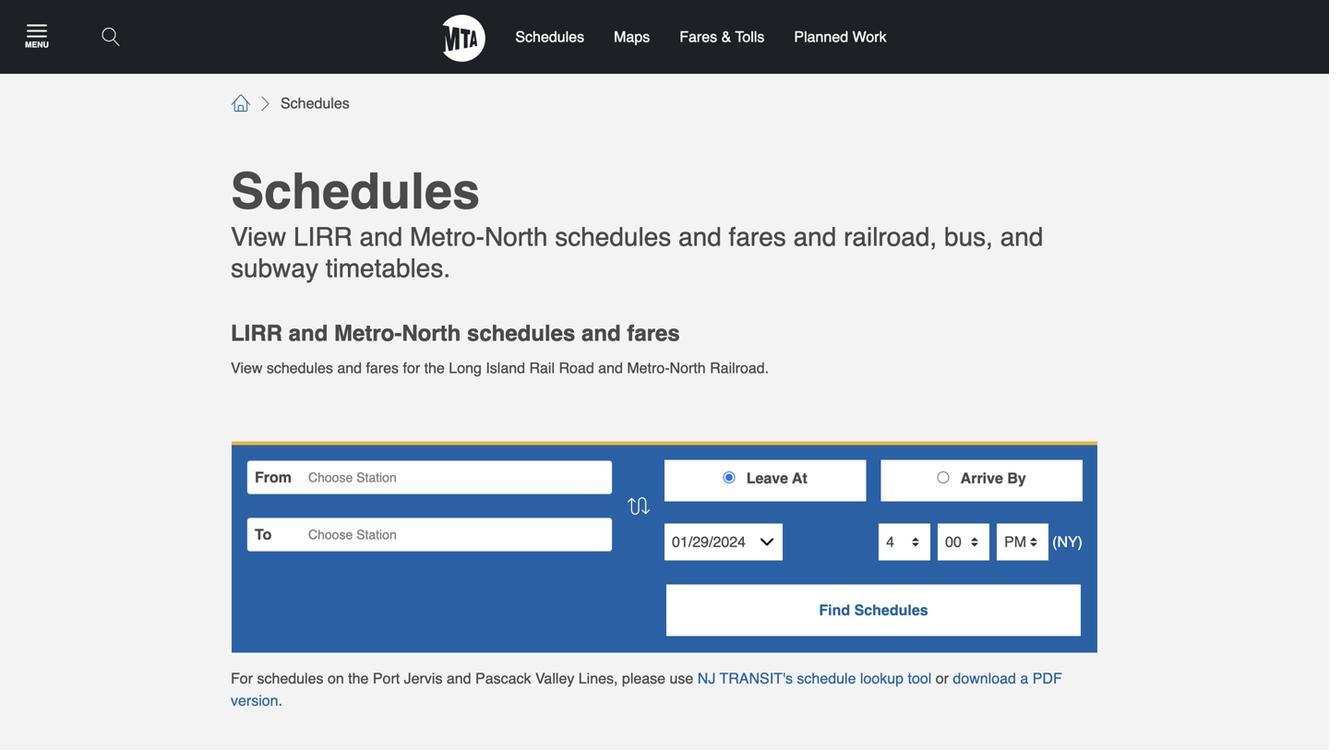 Task type: vqa. For each thing, say whether or not it's contained in the screenshot.
second Station from the bottom of the page
yes



Task type: locate. For each thing, give the bounding box(es) containing it.
1 vertical spatial view
[[231, 360, 263, 377]]

choose station
[[308, 470, 397, 485], [308, 527, 397, 542]]

None text field
[[308, 466, 312, 489], [665, 524, 783, 561], [308, 466, 312, 489], [665, 524, 783, 561]]

0 vertical spatial north
[[485, 222, 548, 252]]

choose station right to at left bottom
[[308, 527, 397, 542]]

or
[[936, 670, 949, 687]]

1 vertical spatial the
[[348, 670, 369, 687]]

1 choose from the top
[[308, 470, 353, 485]]

0 vertical spatial metro-
[[410, 222, 485, 252]]

metro-
[[410, 222, 485, 252], [334, 321, 402, 346], [627, 360, 670, 377]]

2 horizontal spatial north
[[670, 360, 706, 377]]

arrive
[[961, 470, 1003, 487]]

planned
[[794, 28, 848, 45]]

1 vertical spatial north
[[402, 321, 461, 346]]

0 vertical spatial the
[[424, 360, 445, 377]]

1 choose station from the top
[[308, 470, 397, 485]]

1 view from the top
[[231, 222, 286, 252]]

1 vertical spatial station
[[356, 527, 397, 542]]

lirr up subway
[[293, 222, 352, 252]]

maps
[[614, 28, 650, 45]]

from
[[255, 469, 292, 486]]

Arrive By radio
[[937, 471, 949, 483]]

0 horizontal spatial fares
[[366, 360, 399, 377]]

leave
[[746, 470, 788, 487]]

2 horizontal spatial fares
[[729, 222, 786, 252]]

nj transit's schedule lookup tool link
[[698, 670, 932, 687]]

schedules link
[[501, 0, 599, 74]]

0 vertical spatial station
[[356, 470, 397, 485]]

option group
[[665, 460, 1083, 501]]

lirr down subway
[[231, 321, 282, 346]]

metro- up timetables.
[[410, 222, 485, 252]]

maps link
[[599, 0, 665, 74]]

schedules
[[515, 28, 584, 45], [281, 95, 350, 112], [231, 163, 480, 220], [854, 602, 928, 619]]

schedules left maps
[[515, 28, 584, 45]]

2 horizontal spatial metro-
[[627, 360, 670, 377]]

station
[[356, 470, 397, 485], [356, 527, 397, 542]]

(ny)
[[1052, 533, 1083, 550]]

view
[[231, 222, 286, 252], [231, 360, 263, 377]]

1 vertical spatial choose station
[[308, 527, 397, 542]]

1 horizontal spatial metro-
[[410, 222, 485, 252]]

schedules view lirr and metro-north schedules and fares and railroad, bus, and subway timetables.
[[231, 163, 1043, 283]]

Leave At radio
[[723, 471, 735, 483]]

download a pdf version link
[[231, 670, 1062, 709]]

choose station right from
[[308, 470, 397, 485]]

schedules right chevron right icon
[[281, 95, 350, 112]]

breadcrumb element
[[231, 92, 1098, 114]]

chevron right image
[[258, 96, 273, 111]]

leave at
[[746, 470, 807, 487]]

2 vertical spatial north
[[670, 360, 706, 377]]

to
[[255, 526, 272, 543]]

0 vertical spatial fares
[[729, 222, 786, 252]]

the right for
[[424, 360, 445, 377]]

lirr and metro-north schedules and fares
[[231, 321, 680, 346]]

metro- inside schedules view lirr and metro-north schedules and fares and railroad, bus, and subway timetables.
[[410, 222, 485, 252]]

0 horizontal spatial metro-
[[334, 321, 402, 346]]

station for to
[[356, 527, 397, 542]]

0 vertical spatial view
[[231, 222, 286, 252]]

lirr
[[293, 222, 352, 252], [231, 321, 282, 346]]

fares & tolls
[[680, 28, 765, 45]]

choose station for to
[[308, 527, 397, 542]]

schedules inside breadcrumb element
[[281, 95, 350, 112]]

1 horizontal spatial north
[[485, 222, 548, 252]]

1 vertical spatial choose
[[308, 527, 353, 542]]

fares
[[729, 222, 786, 252], [627, 321, 680, 346], [366, 360, 399, 377]]

2 vertical spatial fares
[[366, 360, 399, 377]]

1 horizontal spatial lirr
[[293, 222, 352, 252]]

2 station from the top
[[356, 527, 397, 542]]

1 vertical spatial lirr
[[231, 321, 282, 346]]

valley
[[535, 670, 574, 687]]

2 choose from the top
[[308, 527, 353, 542]]

2 choose station from the top
[[308, 527, 397, 542]]

arrive by
[[961, 470, 1026, 487]]

1 station from the top
[[356, 470, 397, 485]]

choose
[[308, 470, 353, 485], [308, 527, 353, 542]]

north
[[485, 222, 548, 252], [402, 321, 461, 346], [670, 360, 706, 377]]

choose right from
[[308, 470, 353, 485]]

1 horizontal spatial the
[[424, 360, 445, 377]]

choose right to at left bottom
[[308, 527, 353, 542]]

0 vertical spatial choose station
[[308, 470, 397, 485]]

the right on
[[348, 670, 369, 687]]

2 view from the top
[[231, 360, 263, 377]]

choose station for from
[[308, 470, 397, 485]]

the
[[424, 360, 445, 377], [348, 670, 369, 687]]

0 vertical spatial lirr
[[293, 222, 352, 252]]

option group containing leave at
[[665, 460, 1083, 501]]

0 vertical spatial choose
[[308, 470, 353, 485]]

version
[[231, 692, 278, 709]]

tool
[[908, 670, 932, 687]]

schedules up timetables.
[[231, 163, 480, 220]]

work
[[852, 28, 887, 45]]

lookup
[[860, 670, 904, 687]]

pascack
[[475, 670, 531, 687]]

1 vertical spatial fares
[[627, 321, 680, 346]]

and
[[360, 222, 403, 252], [678, 222, 722, 252], [793, 222, 837, 252], [1000, 222, 1043, 252], [289, 321, 328, 346], [582, 321, 621, 346], [337, 360, 362, 377], [598, 360, 623, 377], [447, 670, 471, 687]]

schedules
[[555, 222, 671, 252], [467, 321, 575, 346], [267, 360, 333, 377], [257, 670, 324, 687]]

metro- down timetables.
[[334, 321, 402, 346]]

home image
[[231, 94, 251, 113]]

schedules right find in the bottom right of the page
[[854, 602, 928, 619]]

None text field
[[308, 524, 312, 546]]

metro- right road
[[627, 360, 670, 377]]

0 horizontal spatial north
[[402, 321, 461, 346]]

station for from
[[356, 470, 397, 485]]

tolls
[[735, 28, 765, 45]]

mta image
[[442, 15, 486, 62]]



Task type: describe. For each thing, give the bounding box(es) containing it.
schedules inside schedules link
[[515, 28, 584, 45]]

find
[[819, 602, 850, 619]]

for schedules on the port jervis and pascack valley lines, please use nj transit's schedule lookup tool or
[[231, 670, 953, 687]]

port
[[373, 670, 400, 687]]

0 horizontal spatial lirr
[[231, 321, 282, 346]]

find schedules button
[[665, 583, 1083, 638]]

0 horizontal spatial the
[[348, 670, 369, 687]]

view schedules and fares for the long island rail road and metro-north railroad.
[[231, 360, 769, 377]]

planned work link
[[779, 0, 901, 74]]

north inside schedules view lirr and metro-north schedules and fares and railroad, bus, and subway timetables.
[[485, 222, 548, 252]]

bus,
[[944, 222, 993, 252]]

on
[[328, 670, 344, 687]]

at
[[792, 470, 807, 487]]

&
[[721, 28, 731, 45]]

schedules inside schedules view lirr and metro-north schedules and fares and railroad, bus, and subway timetables.
[[231, 163, 480, 220]]

timetables.
[[326, 254, 451, 283]]

find schedules
[[819, 602, 928, 619]]

please
[[622, 670, 666, 687]]

jervis
[[404, 670, 443, 687]]

schedules inside find schedules button
[[854, 602, 928, 619]]

search image
[[102, 28, 120, 46]]

2 vertical spatial metro-
[[627, 360, 670, 377]]

lines,
[[579, 670, 618, 687]]

by
[[1007, 470, 1026, 487]]

use
[[670, 670, 693, 687]]

view inside schedules view lirr and metro-north schedules and fares and railroad, bus, and subway timetables.
[[231, 222, 286, 252]]

planned work
[[794, 28, 887, 45]]

nj
[[698, 670, 716, 687]]

1 horizontal spatial fares
[[627, 321, 680, 346]]

subway
[[231, 254, 318, 283]]

download a pdf version
[[231, 670, 1062, 709]]

download
[[953, 670, 1016, 687]]

island
[[486, 360, 525, 377]]

swap from and to image
[[628, 497, 650, 515]]

fares
[[680, 28, 717, 45]]

.
[[278, 692, 282, 709]]

transit's
[[720, 670, 793, 687]]

a
[[1020, 670, 1028, 687]]

pdf
[[1033, 670, 1062, 687]]

for
[[403, 360, 420, 377]]

fares inside schedules view lirr and metro-north schedules and fares and railroad, bus, and subway timetables.
[[729, 222, 786, 252]]

schedule
[[797, 670, 856, 687]]

long
[[449, 360, 482, 377]]

for
[[231, 670, 253, 687]]

choose for from
[[308, 470, 353, 485]]

rail
[[529, 360, 555, 377]]

lirr inside schedules view lirr and metro-north schedules and fares and railroad, bus, and subway timetables.
[[293, 222, 352, 252]]

fares & tolls link
[[665, 0, 779, 74]]

schedules inside schedules view lirr and metro-north schedules and fares and railroad, bus, and subway timetables.
[[555, 222, 671, 252]]

railroad,
[[844, 222, 937, 252]]

road
[[559, 360, 594, 377]]

1 vertical spatial metro-
[[334, 321, 402, 346]]

menu
[[25, 40, 49, 49]]

railroad.
[[710, 360, 769, 377]]

choose for to
[[308, 527, 353, 542]]



